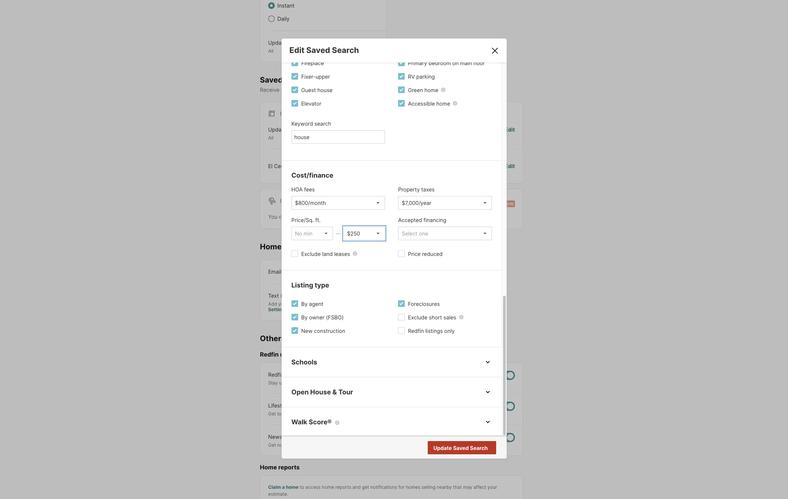 Task type: vqa. For each thing, say whether or not it's contained in the screenshot.
notifications
yes



Task type: describe. For each thing, give the bounding box(es) containing it.
no results button
[[454, 442, 495, 455]]

your inside saved searches receive timely notifications based on your preferred search filters.
[[354, 87, 365, 93]]

for sale
[[280, 111, 305, 117]]

el
[[268, 163, 273, 170]]

tour
[[339, 388, 353, 396]]

style
[[362, 411, 373, 417]]

update saved search button
[[428, 442, 496, 455]]

house
[[318, 87, 333, 93]]

for for searching
[[389, 214, 396, 220]]

for for for rent
[[280, 198, 291, 204]]

improvement
[[322, 411, 350, 417]]

home tours
[[260, 242, 303, 252]]

home inside the to access home reports and get notifications for homes selling nearby that may affect your estimate.
[[322, 485, 334, 490]]

design
[[383, 411, 398, 417]]

1 update types all from the top
[[268, 40, 302, 54]]

1 types from the top
[[288, 40, 302, 46]]

on inside the redfin news stay up to date on redfin's tools and features, how to buy or sell a home, and connect with an agent.
[[303, 380, 308, 386]]

my
[[310, 434, 318, 441]]

redfin's
[[310, 380, 327, 386]]

exclude for exclude short sales
[[408, 314, 428, 321]]

buy
[[386, 380, 395, 386]]

selling
[[422, 485, 436, 490]]

resources.
[[399, 411, 422, 417]]

preferred
[[367, 87, 390, 93]]

hoa
[[292, 186, 303, 193]]

list box for property taxes
[[398, 196, 492, 210]]

claim a home link
[[268, 485, 299, 490]]

saved inside button
[[453, 445, 469, 452]]

date
[[292, 380, 302, 386]]

phone
[[289, 301, 303, 307]]

and right home,
[[429, 380, 437, 386]]

list box down ft.
[[292, 227, 333, 240]]

2 update types all from the top
[[268, 127, 302, 141]]

and up tour
[[340, 380, 348, 386]]

latest
[[318, 443, 330, 448]]

tools
[[328, 380, 339, 386]]

home for home reports
[[260, 464, 277, 471]]

up
[[279, 380, 285, 386]]

get inside the newsletter from my agent get notified about the latest trends in the real estate market from your local redfin agent.
[[268, 443, 276, 448]]

news
[[286, 372, 299, 378]]

add
[[268, 301, 277, 307]]

update inside button
[[434, 445, 452, 452]]

home for home tours
[[260, 242, 282, 252]]

keyword
[[292, 120, 313, 127]]

redfin for redfin updates
[[260, 351, 279, 358]]

home reports
[[260, 464, 300, 471]]

home right accessible
[[437, 100, 451, 107]]

for for for sale
[[280, 111, 291, 117]]

home inside "lifestyle & tips get local insights, home improvement tips, style and design resources."
[[308, 411, 321, 417]]

update saved search
[[434, 445, 488, 452]]

to inside the to access home reports and get notifications for homes selling nearby that may affect your estimate.
[[300, 485, 304, 490]]

to access home reports and get notifications for homes selling nearby that may affect your estimate.
[[268, 485, 498, 497]]

local inside "lifestyle & tips get local insights, home improvement tips, style and design resources."
[[277, 411, 288, 417]]

0 horizontal spatial a
[[282, 485, 285, 490]]

0 horizontal spatial from
[[297, 434, 309, 441]]

market
[[384, 443, 399, 448]]

e.g. office, balcony, modern text field
[[295, 134, 382, 140]]

bedroom
[[429, 60, 451, 66]]

search inside saved searches receive timely notifications based on your preferred search filters.
[[391, 87, 408, 93]]

list box for accepted financing
[[398, 227, 492, 240]]

tours
[[284, 242, 303, 252]]

Instant radio
[[268, 2, 275, 9]]

affect
[[474, 485, 487, 490]]

nearby
[[437, 485, 452, 490]]

results
[[470, 445, 488, 452]]

can
[[279, 214, 288, 220]]

no
[[462, 445, 469, 452]]

cerrito
[[274, 163, 291, 170]]

open house & tour
[[292, 388, 353, 396]]

by for by agent
[[302, 301, 308, 307]]

other
[[260, 334, 281, 343]]

fireplace
[[302, 60, 324, 66]]

edit inside dialog
[[290, 45, 305, 55]]

guest
[[302, 87, 316, 93]]

searches inside saved searches receive timely notifications based on your preferred search filters.
[[285, 75, 320, 84]]

your inside the to access home reports and get notifications for homes selling nearby that may affect your estimate.
[[488, 485, 498, 490]]

1 vertical spatial edit
[[505, 127, 515, 133]]

foreclosures
[[408, 301, 440, 307]]

agent inside edit saved search dialog
[[309, 301, 324, 307]]

about
[[295, 443, 308, 448]]

redfin for redfin news stay up to date on redfin's tools and features, how to buy or sell a home, and connect with an agent.
[[268, 372, 284, 378]]

stay
[[268, 380, 278, 386]]

2 the from the left
[[351, 443, 359, 448]]

search inside edit saved search dialog
[[315, 120, 331, 127]]

claim a home
[[268, 485, 299, 490]]

an
[[468, 380, 473, 386]]

house
[[311, 388, 331, 396]]

in inside the newsletter from my agent get notified about the latest trends in the real estate market from your local redfin agent.
[[346, 443, 350, 448]]

walk
[[292, 418, 308, 426]]

edit saved search
[[290, 45, 359, 55]]

fixer-
[[302, 73, 316, 80]]

estimate.
[[268, 492, 288, 497]]

Daily radio
[[268, 15, 275, 22]]

by owner (fsbo)
[[302, 314, 344, 321]]

main
[[460, 60, 472, 66]]

walk score®
[[292, 418, 332, 426]]

listing
[[292, 281, 313, 289]]

accepted
[[398, 217, 422, 223]]

for rent
[[280, 198, 306, 204]]

text
[[268, 293, 279, 299]]

always
[[353, 269, 371, 275]]

guest house
[[302, 87, 333, 93]]

reports inside the to access home reports and get notifications for homes selling nearby that may affect your estimate.
[[336, 485, 352, 490]]

timely
[[281, 87, 296, 93]]

always on
[[353, 269, 378, 275]]

green
[[408, 87, 423, 93]]

you
[[268, 214, 278, 220]]

number
[[304, 301, 321, 307]]

home up estimate.
[[286, 485, 299, 490]]



Task type: locate. For each thing, give the bounding box(es) containing it.
you can create saved searches while searching for rentals .
[[268, 214, 415, 220]]

1 vertical spatial types
[[288, 127, 302, 133]]

from right market on the bottom of the page
[[401, 443, 411, 448]]

0 vertical spatial update types all
[[268, 40, 302, 54]]

list box up you can create saved searches while searching for rentals .
[[292, 196, 385, 210]]

searches up guest
[[285, 75, 320, 84]]

0 vertical spatial search
[[391, 87, 408, 93]]

for left sale
[[280, 111, 291, 117]]

get down lifestyle
[[268, 411, 276, 417]]

2 by from the top
[[302, 314, 308, 321]]

0 vertical spatial &
[[333, 388, 337, 396]]

open house & tour link
[[292, 387, 492, 397]]

updates
[[280, 351, 304, 358]]

1 horizontal spatial search
[[391, 87, 408, 93]]

0 horizontal spatial search
[[332, 45, 359, 55]]

0 vertical spatial get
[[268, 411, 276, 417]]

exclude short sales
[[408, 314, 457, 321]]

0 vertical spatial agent.
[[474, 380, 488, 386]]

None checkbox
[[494, 371, 515, 380], [494, 402, 515, 411], [494, 433, 515, 443], [494, 371, 515, 380], [494, 402, 515, 411], [494, 433, 515, 443]]

1 vertical spatial for
[[280, 198, 291, 204]]

a
[[410, 380, 413, 386], [282, 485, 285, 490]]

1 the from the left
[[309, 443, 316, 448]]

search
[[332, 45, 359, 55], [470, 445, 488, 452]]

your left preferred
[[354, 87, 365, 93]]

to left 'access'
[[300, 485, 304, 490]]

home
[[260, 242, 282, 252], [260, 464, 277, 471]]

property taxes
[[398, 186, 435, 193]]

account
[[327, 301, 347, 307]]

only
[[445, 328, 455, 334]]

for inside the to access home reports and get notifications for homes selling nearby that may affect your estimate.
[[399, 485, 405, 490]]

daily
[[278, 15, 290, 22]]

exclude
[[302, 251, 321, 257], [408, 314, 428, 321]]

get inside "lifestyle & tips get local insights, home improvement tips, style and design resources."
[[268, 411, 276, 417]]

notified
[[277, 443, 294, 448]]

access
[[306, 485, 321, 490]]

1 for from the top
[[280, 111, 291, 117]]

create
[[290, 214, 305, 220]]

notifications inside saved searches receive timely notifications based on your preferred search filters.
[[298, 87, 328, 93]]

2 vertical spatial update
[[434, 445, 452, 452]]

agent
[[309, 301, 324, 307], [319, 434, 333, 441]]

edit saved search element
[[290, 45, 483, 55]]

0 horizontal spatial search
[[315, 120, 331, 127]]

home up accessible home
[[425, 87, 439, 93]]

listings
[[426, 328, 443, 334]]

reports up claim a home link
[[279, 464, 300, 471]]

0 vertical spatial from
[[297, 434, 309, 441]]

1 vertical spatial notifications
[[371, 485, 398, 490]]

2 types from the top
[[288, 127, 302, 133]]

on
[[453, 60, 459, 66], [347, 87, 353, 93], [372, 269, 378, 275], [303, 380, 308, 386]]

edit
[[290, 45, 305, 55], [505, 127, 515, 133], [505, 163, 515, 170]]

your right market on the bottom of the page
[[412, 443, 421, 448]]

redfin left no
[[434, 443, 448, 448]]

0 horizontal spatial the
[[309, 443, 316, 448]]

2 for from the top
[[280, 198, 291, 204]]

1 get from the top
[[268, 411, 276, 417]]

redfin down other
[[260, 351, 279, 358]]

1 vertical spatial from
[[401, 443, 411, 448]]

the left 'real'
[[351, 443, 359, 448]]

on left main
[[453, 60, 459, 66]]

owner
[[309, 314, 325, 321]]

1 horizontal spatial search
[[470, 445, 488, 452]]

for for notifications
[[399, 485, 405, 490]]

your right affect
[[488, 485, 498, 490]]

(fsbo)
[[326, 314, 344, 321]]

cost/finance
[[292, 171, 334, 179]]

search left 'green'
[[391, 87, 408, 93]]

1 vertical spatial searches
[[324, 214, 347, 220]]

0 horizontal spatial in
[[322, 301, 326, 307]]

exclude down the foreclosures
[[408, 314, 428, 321]]

1 horizontal spatial exclude
[[408, 314, 428, 321]]

0 vertical spatial edit button
[[505, 126, 515, 141]]

0 horizontal spatial &
[[291, 403, 294, 409]]

home up walk score®
[[308, 411, 321, 417]]

list box down while
[[344, 227, 385, 240]]

get
[[362, 485, 369, 490]]

1 vertical spatial update
[[268, 127, 287, 133]]

listing type
[[292, 281, 330, 289]]

property
[[398, 186, 420, 193]]

tips
[[296, 403, 305, 409]]

types down for sale
[[288, 127, 302, 133]]

1 horizontal spatial local
[[423, 443, 433, 448]]

by agent
[[302, 301, 324, 307]]

rent
[[292, 198, 306, 204]]

a inside the redfin news stay up to date on redfin's tools and features, how to buy or sell a home, and connect with an agent.
[[410, 380, 413, 386]]

0 vertical spatial notifications
[[298, 87, 328, 93]]

real
[[360, 443, 368, 448]]

edit saved search dialog
[[282, 0, 507, 459]]

rv
[[408, 73, 415, 80]]

tips,
[[352, 411, 361, 417]]

from
[[297, 434, 309, 441], [401, 443, 411, 448]]

agent up latest
[[319, 434, 333, 441]]

update types all down for sale
[[268, 127, 302, 141]]

construction
[[314, 328, 346, 334]]

0 horizontal spatial agent.
[[449, 443, 463, 448]]

1 horizontal spatial to
[[300, 485, 304, 490]]

1 vertical spatial all
[[268, 135, 274, 141]]

in
[[322, 301, 326, 307], [346, 443, 350, 448]]

0 vertical spatial for
[[389, 214, 396, 220]]

for
[[280, 111, 291, 117], [280, 198, 291, 204]]

update down for sale
[[268, 127, 287, 133]]

to left buy at the bottom of page
[[381, 380, 385, 386]]

redfin updates
[[260, 351, 304, 358]]

1 horizontal spatial reports
[[336, 485, 352, 490]]

in right number
[[322, 301, 326, 307]]

search for update saved search
[[470, 445, 488, 452]]

rentals
[[397, 214, 414, 220]]

redfin
[[408, 328, 424, 334], [260, 351, 279, 358], [268, 372, 284, 378], [434, 443, 448, 448]]

search inside update saved search button
[[470, 445, 488, 452]]

for left the rentals
[[389, 214, 396, 220]]

& inside open house & tour link
[[333, 388, 337, 396]]

exclude for exclude land leases
[[302, 251, 321, 257]]

add your phone number in
[[268, 301, 327, 307]]

1 vertical spatial agent.
[[449, 443, 463, 448]]

notifications up elevator
[[298, 87, 328, 93]]

accessible
[[408, 100, 435, 107]]

based
[[330, 87, 345, 93]]

search up e.g. office, balcony, modern text box
[[315, 120, 331, 127]]

estate
[[369, 443, 383, 448]]

redfin news stay up to date on redfin's tools and features, how to buy or sell a home, and connect with an agent.
[[268, 372, 488, 386]]

edit button
[[505, 126, 515, 141], [505, 162, 515, 170]]

on right the based
[[347, 87, 353, 93]]

and inside the to access home reports and get notifications for homes selling nearby that may affect your estimate.
[[353, 485, 361, 490]]

receive
[[260, 87, 280, 93]]

redfin up stay
[[268, 372, 284, 378]]

the
[[309, 443, 316, 448], [351, 443, 359, 448]]

home right 'access'
[[322, 485, 334, 490]]

& inside "lifestyle & tips get local insights, home improvement tips, style and design resources."
[[291, 403, 294, 409]]

settings
[[268, 307, 287, 313]]

that
[[454, 485, 462, 490]]

1 home from the top
[[260, 242, 282, 252]]

0 vertical spatial home
[[260, 242, 282, 252]]

1 vertical spatial search
[[470, 445, 488, 452]]

0 vertical spatial searches
[[285, 75, 320, 84]]

and inside "lifestyle & tips get local insights, home improvement tips, style and design resources."
[[374, 411, 382, 417]]

1 vertical spatial update types all
[[268, 127, 302, 141]]

emails
[[283, 334, 307, 343]]

1 vertical spatial reports
[[336, 485, 352, 490]]

2 get from the top
[[268, 443, 276, 448]]

1 vertical spatial home
[[260, 464, 277, 471]]

for left homes
[[399, 485, 405, 490]]

search for edit saved search
[[332, 45, 359, 55]]

notifications
[[298, 87, 328, 93], [371, 485, 398, 490]]

no results
[[462, 445, 488, 452]]

0 vertical spatial for
[[280, 111, 291, 117]]

on right always
[[372, 269, 378, 275]]

0 horizontal spatial reports
[[279, 464, 300, 471]]

0 vertical spatial local
[[277, 411, 288, 417]]

text (sms)
[[268, 293, 296, 299]]

notifications right get
[[371, 485, 398, 490]]

open
[[292, 388, 309, 396]]

0 vertical spatial reports
[[279, 464, 300, 471]]

& left tips
[[291, 403, 294, 409]]

types down daily
[[288, 40, 302, 46]]

0 vertical spatial a
[[410, 380, 413, 386]]

2 vertical spatial edit
[[505, 163, 515, 170]]

0 vertical spatial types
[[288, 40, 302, 46]]

list box down financing
[[398, 227, 492, 240]]

newsletter
[[268, 434, 296, 441]]

local inside the newsletter from my agent get notified about the latest trends in the real estate market from your local redfin agent.
[[423, 443, 433, 448]]

exclude left land
[[302, 251, 321, 257]]

0 vertical spatial in
[[322, 301, 326, 307]]

1 vertical spatial &
[[291, 403, 294, 409]]

home left tours
[[260, 242, 282, 252]]

1 horizontal spatial a
[[410, 380, 413, 386]]

how
[[370, 380, 379, 386]]

accessible home
[[408, 100, 451, 107]]

green home
[[408, 87, 439, 93]]

sale
[[292, 111, 305, 117]]

trends
[[331, 443, 345, 448]]

home up claim
[[260, 464, 277, 471]]

0 vertical spatial edit
[[290, 45, 305, 55]]

agent. inside the redfin news stay up to date on redfin's tools and features, how to buy or sell a home, and connect with an agent.
[[474, 380, 488, 386]]

2 all from the top
[[268, 135, 274, 141]]

for
[[389, 214, 396, 220], [399, 485, 405, 490]]

1 horizontal spatial in
[[346, 443, 350, 448]]

1 vertical spatial edit button
[[505, 162, 515, 170]]

2 home from the top
[[260, 464, 277, 471]]

from up about
[[297, 434, 309, 441]]

all up el
[[268, 135, 274, 141]]

insights,
[[289, 411, 307, 417]]

all down daily radio
[[268, 48, 274, 54]]

instant
[[278, 2, 295, 9]]

0 horizontal spatial to
[[286, 380, 291, 386]]

1 horizontal spatial the
[[351, 443, 359, 448]]

list box
[[292, 196, 385, 210], [398, 196, 492, 210], [292, 227, 333, 240], [344, 227, 385, 240], [398, 227, 492, 240]]

0 vertical spatial search
[[332, 45, 359, 55]]

1 horizontal spatial from
[[401, 443, 411, 448]]

redfin left listings
[[408, 328, 424, 334]]

1 all from the top
[[268, 48, 274, 54]]

financing
[[424, 217, 447, 223]]

update types all down daily
[[268, 40, 302, 54]]

saved searches receive timely notifications based on your preferred search filters.
[[260, 75, 425, 93]]

agent up owner
[[309, 301, 324, 307]]

update down daily radio
[[268, 40, 287, 46]]

on inside edit saved search dialog
[[453, 60, 459, 66]]

by
[[302, 301, 308, 307], [302, 314, 308, 321]]

1 edit button from the top
[[505, 126, 515, 141]]

land
[[322, 251, 333, 257]]

your inside the newsletter from my agent get notified about the latest trends in the real estate market from your local redfin agent.
[[412, 443, 421, 448]]

1 vertical spatial by
[[302, 314, 308, 321]]

1 horizontal spatial searches
[[324, 214, 347, 220]]

the down my
[[309, 443, 316, 448]]

lifestyle & tips get local insights, home improvement tips, style and design resources.
[[268, 403, 422, 417]]

0 horizontal spatial for
[[389, 214, 396, 220]]

1 vertical spatial exclude
[[408, 314, 428, 321]]

list box for hoa fees
[[292, 196, 385, 210]]

taxes
[[422, 186, 435, 193]]

searches up — at the top of page
[[324, 214, 347, 220]]

searches
[[285, 75, 320, 84], [324, 214, 347, 220]]

on right date
[[303, 380, 308, 386]]

to right up
[[286, 380, 291, 386]]

2 edit button from the top
[[505, 162, 515, 170]]

0 vertical spatial update
[[268, 40, 287, 46]]

in right trends
[[346, 443, 350, 448]]

types
[[288, 40, 302, 46], [288, 127, 302, 133]]

for left rent
[[280, 198, 291, 204]]

1 horizontal spatial for
[[399, 485, 405, 490]]

search
[[391, 87, 408, 93], [315, 120, 331, 127]]

0 vertical spatial by
[[302, 301, 308, 307]]

parking
[[417, 73, 435, 80]]

walk score® link
[[292, 417, 492, 427]]

1 vertical spatial local
[[423, 443, 433, 448]]

get down "newsletter" at the bottom left
[[268, 443, 276, 448]]

0 horizontal spatial exclude
[[302, 251, 321, 257]]

(sms)
[[281, 293, 296, 299]]

your up settings
[[279, 301, 288, 307]]

and right style at the left
[[374, 411, 382, 417]]

0 vertical spatial exclude
[[302, 251, 321, 257]]

0 vertical spatial agent
[[309, 301, 324, 307]]

or
[[396, 380, 400, 386]]

2 horizontal spatial to
[[381, 380, 385, 386]]

redfin for redfin listings only
[[408, 328, 424, 334]]

a up estimate.
[[282, 485, 285, 490]]

and left get
[[353, 485, 361, 490]]

&
[[333, 388, 337, 396], [291, 403, 294, 409]]

0 horizontal spatial local
[[277, 411, 288, 417]]

—
[[336, 231, 341, 236]]

1 vertical spatial agent
[[319, 434, 333, 441]]

account settings
[[268, 301, 347, 313]]

reports left get
[[336, 485, 352, 490]]

update left no
[[434, 445, 452, 452]]

price/sq.
[[292, 217, 314, 223]]

redfin inside the newsletter from my agent get notified about the latest trends in the real estate market from your local redfin agent.
[[434, 443, 448, 448]]

0 horizontal spatial searches
[[285, 75, 320, 84]]

0 vertical spatial all
[[268, 48, 274, 54]]

redfin inside the redfin news stay up to date on redfin's tools and features, how to buy or sell a home, and connect with an agent.
[[268, 372, 284, 378]]

connect
[[438, 380, 456, 386]]

redfin inside edit saved search dialog
[[408, 328, 424, 334]]

& down tools
[[333, 388, 337, 396]]

1 vertical spatial a
[[282, 485, 285, 490]]

sell
[[402, 380, 409, 386]]

1 vertical spatial search
[[315, 120, 331, 127]]

agent. inside the newsletter from my agent get notified about the latest trends in the real estate market from your local redfin agent.
[[449, 443, 463, 448]]

notifications inside the to access home reports and get notifications for homes selling nearby that may affect your estimate.
[[371, 485, 398, 490]]

1 vertical spatial get
[[268, 443, 276, 448]]

agent.
[[474, 380, 488, 386], [449, 443, 463, 448]]

primary
[[408, 60, 427, 66]]

1 horizontal spatial &
[[333, 388, 337, 396]]

on inside saved searches receive timely notifications based on your preferred search filters.
[[347, 87, 353, 93]]

by for by owner (fsbo)
[[302, 314, 308, 321]]

0 horizontal spatial notifications
[[298, 87, 328, 93]]

1 horizontal spatial notifications
[[371, 485, 398, 490]]

list box up financing
[[398, 196, 492, 210]]

1 vertical spatial in
[[346, 443, 350, 448]]

email
[[268, 269, 282, 275]]

agent inside the newsletter from my agent get notified about the latest trends in the real estate market from your local redfin agent.
[[319, 434, 333, 441]]

a right sell
[[410, 380, 413, 386]]

1 by from the top
[[302, 301, 308, 307]]

1 horizontal spatial agent.
[[474, 380, 488, 386]]

saved inside saved searches receive timely notifications based on your preferred search filters.
[[260, 75, 283, 84]]

1 vertical spatial for
[[399, 485, 405, 490]]

floor
[[474, 60, 485, 66]]



